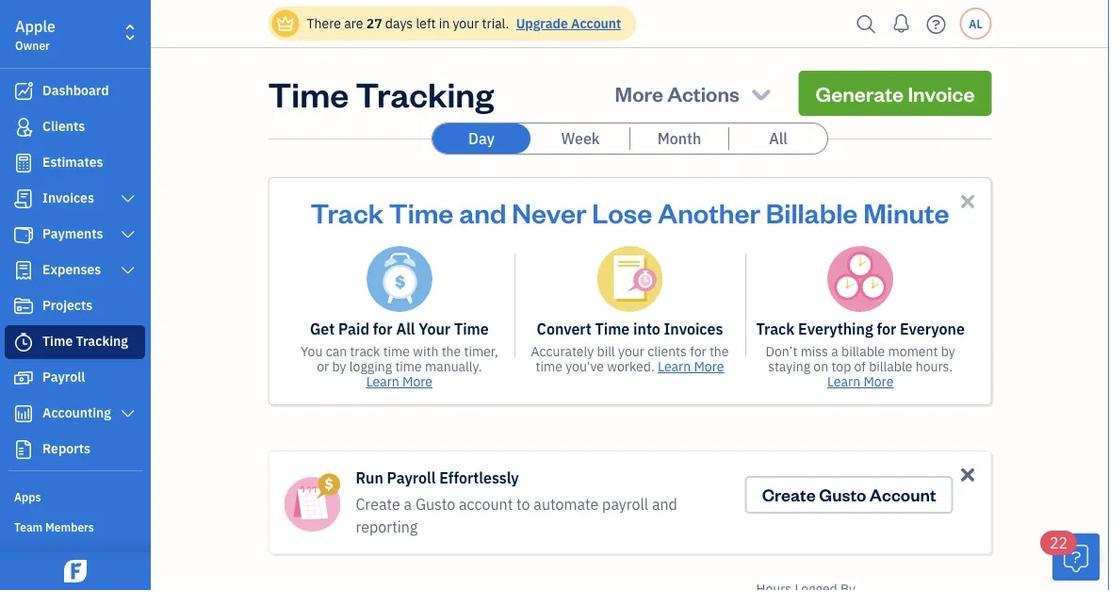 Task type: locate. For each thing, give the bounding box(es) containing it.
0 vertical spatial a
[[832, 343, 839, 360]]

time up "timer,"
[[454, 319, 489, 339]]

billable
[[842, 343, 886, 360], [869, 358, 913, 375]]

0 horizontal spatial a
[[404, 495, 412, 514]]

for up moment
[[877, 319, 897, 339]]

all left your
[[396, 319, 415, 339]]

go to help image
[[922, 10, 952, 38]]

generate invoice
[[816, 80, 975, 107]]

clients
[[648, 343, 687, 360]]

0 horizontal spatial payroll
[[42, 368, 85, 386]]

into
[[634, 319, 661, 339]]

chevron large down image right accounting
[[119, 406, 137, 421]]

1 horizontal spatial account
[[870, 484, 937, 506]]

0 horizontal spatial time tracking
[[42, 332, 128, 350]]

everyone
[[900, 319, 965, 339]]

track up don't
[[757, 319, 795, 339]]

reports link
[[5, 433, 145, 467]]

create
[[763, 484, 816, 506], [356, 495, 401, 514]]

chevron large down image
[[119, 191, 137, 206], [119, 227, 137, 242], [119, 406, 137, 421]]

invoices
[[42, 189, 94, 206], [664, 319, 724, 339]]

and
[[459, 194, 507, 230], [652, 495, 678, 514]]

1 vertical spatial all
[[396, 319, 415, 339]]

a up the reporting
[[404, 495, 412, 514]]

invoices inside invoices link
[[42, 189, 94, 206]]

learn inside get paid for all your time you can track time with the timer, or by logging time manually. learn more
[[366, 373, 400, 390]]

tracking
[[356, 71, 494, 115], [76, 332, 128, 350]]

0 vertical spatial time tracking
[[268, 71, 494, 115]]

a right the miss
[[832, 343, 839, 360]]

0 vertical spatial and
[[459, 194, 507, 230]]

gusto inside "run payroll effortlessly create a gusto account to automate payroll and reporting"
[[416, 495, 456, 514]]

1 horizontal spatial payroll
[[387, 468, 436, 488]]

create gusto account button
[[746, 476, 954, 514]]

more
[[615, 80, 664, 107], [694, 358, 725, 375], [403, 373, 433, 390], [864, 373, 894, 390]]

1 vertical spatial chevron large down image
[[119, 227, 137, 242]]

gusto
[[820, 484, 867, 506], [416, 495, 456, 514]]

more down with on the bottom left of the page
[[403, 373, 433, 390]]

2 chevron large down image from the top
[[119, 227, 137, 242]]

1 horizontal spatial tracking
[[356, 71, 494, 115]]

0 vertical spatial your
[[453, 15, 479, 32]]

1 chevron large down image from the top
[[119, 191, 137, 206]]

0 vertical spatial close image
[[957, 190, 979, 212]]

billable
[[766, 194, 858, 230]]

or
[[317, 358, 329, 375]]

1 horizontal spatial a
[[832, 343, 839, 360]]

track for track everything for everyone don't miss a billable moment by staying on top of billable hours. learn more
[[757, 319, 795, 339]]

1 vertical spatial account
[[870, 484, 937, 506]]

0 horizontal spatial gusto
[[416, 495, 456, 514]]

effortlessly
[[440, 468, 519, 488]]

more right the top
[[864, 373, 894, 390]]

0 vertical spatial payroll
[[42, 368, 85, 386]]

1 vertical spatial your
[[618, 343, 645, 360]]

billable right of
[[869, 358, 913, 375]]

estimates link
[[5, 146, 145, 180]]

with
[[413, 343, 439, 360]]

expenses
[[42, 261, 101, 278]]

create inside "run payroll effortlessly create a gusto account to automate payroll and reporting"
[[356, 495, 401, 514]]

more actions
[[615, 80, 740, 107]]

payments link
[[5, 218, 145, 252]]

0 horizontal spatial learn
[[366, 373, 400, 390]]

resource center badge image
[[1053, 534, 1100, 581]]

of
[[855, 358, 866, 375]]

track everything for everyone don't miss a billable moment by staying on top of billable hours. learn more
[[757, 319, 965, 390]]

1 vertical spatial payroll
[[387, 468, 436, 488]]

time down there
[[268, 71, 349, 115]]

your right the in
[[453, 15, 479, 32]]

and left never
[[459, 194, 507, 230]]

1 vertical spatial close image
[[957, 464, 979, 486]]

payment image
[[12, 225, 35, 244]]

1 vertical spatial a
[[404, 495, 412, 514]]

2 horizontal spatial learn
[[828, 373, 861, 390]]

0 horizontal spatial invoices
[[42, 189, 94, 206]]

dashboard link
[[5, 74, 145, 108]]

billable down everything
[[842, 343, 886, 360]]

2 horizontal spatial for
[[877, 319, 897, 339]]

and right payroll
[[652, 495, 678, 514]]

1 vertical spatial tracking
[[76, 332, 128, 350]]

2 the from the left
[[710, 343, 729, 360]]

there are 27 days left in your trial. upgrade account
[[307, 15, 622, 32]]

chevron large down image inside accounting link
[[119, 406, 137, 421]]

for right clients
[[690, 343, 707, 360]]

your
[[453, 15, 479, 32], [618, 343, 645, 360]]

month
[[658, 129, 702, 148]]

0 horizontal spatial and
[[459, 194, 507, 230]]

payroll link
[[5, 361, 145, 395]]

learn right worked.
[[658, 358, 691, 375]]

payroll down time tracking link
[[42, 368, 85, 386]]

2 vertical spatial chevron large down image
[[119, 406, 137, 421]]

1 horizontal spatial create
[[763, 484, 816, 506]]

track up the get paid for all your time image at left
[[311, 194, 384, 230]]

worked.
[[607, 358, 655, 375]]

0 vertical spatial invoices
[[42, 189, 94, 206]]

another
[[658, 194, 761, 230]]

you've
[[566, 358, 604, 375]]

0 vertical spatial track
[[311, 194, 384, 230]]

learn down the miss
[[828, 373, 861, 390]]

search image
[[852, 10, 882, 38]]

1 horizontal spatial learn
[[658, 358, 691, 375]]

clients link
[[5, 110, 145, 144]]

run payroll effortlessly create a gusto account to automate payroll and reporting
[[356, 468, 678, 537]]

1 horizontal spatial gusto
[[820, 484, 867, 506]]

0 horizontal spatial for
[[373, 319, 393, 339]]

left
[[416, 15, 436, 32]]

all inside all link
[[770, 129, 788, 148]]

get paid for all your time image
[[367, 246, 433, 312]]

payments
[[42, 225, 103, 242]]

estimates
[[42, 153, 103, 171]]

time
[[268, 71, 349, 115], [389, 194, 454, 230], [454, 319, 489, 339], [595, 319, 630, 339], [42, 332, 73, 350]]

week
[[561, 129, 600, 148]]

chevron large down image up chevron large down image
[[119, 227, 137, 242]]

0 vertical spatial chevron large down image
[[119, 191, 137, 206]]

clients
[[42, 117, 85, 135]]

owner
[[15, 38, 50, 53]]

0 horizontal spatial track
[[311, 194, 384, 230]]

1 close image from the top
[[957, 190, 979, 212]]

1 horizontal spatial by
[[942, 343, 956, 360]]

timer image
[[12, 333, 35, 352]]

main element
[[0, 0, 198, 590]]

0 vertical spatial tracking
[[356, 71, 494, 115]]

expense image
[[12, 261, 35, 280]]

for inside get paid for all your time you can track time with the timer, or by logging time manually. learn more
[[373, 319, 393, 339]]

client image
[[12, 118, 35, 137]]

chevron large down image up payments link
[[119, 191, 137, 206]]

1 horizontal spatial for
[[690, 343, 707, 360]]

items and services image
[[14, 549, 145, 564]]

all down the "chevrondown" image
[[770, 129, 788, 148]]

0 horizontal spatial your
[[453, 15, 479, 32]]

convert
[[537, 319, 592, 339]]

notifications image
[[887, 5, 917, 42]]

the right with on the bottom left of the page
[[442, 343, 461, 360]]

by down 'everyone'
[[942, 343, 956, 360]]

day
[[469, 129, 495, 148]]

time up bill
[[595, 319, 630, 339]]

projects
[[42, 297, 93, 314]]

tracking down left
[[356, 71, 494, 115]]

payroll inside "run payroll effortlessly create a gusto account to automate payroll and reporting"
[[387, 468, 436, 488]]

for
[[373, 319, 393, 339], [877, 319, 897, 339], [690, 343, 707, 360]]

track
[[311, 194, 384, 230], [757, 319, 795, 339]]

and inside "run payroll effortlessly create a gusto account to automate payroll and reporting"
[[652, 495, 678, 514]]

1 horizontal spatial time tracking
[[268, 71, 494, 115]]

for inside accurately bill your clients for the time you've worked.
[[690, 343, 707, 360]]

the right clients
[[710, 343, 729, 360]]

gusto inside create gusto account button
[[820, 484, 867, 506]]

0 horizontal spatial tracking
[[76, 332, 128, 350]]

by right or at the bottom
[[332, 358, 346, 375]]

expenses link
[[5, 254, 145, 288]]

moment
[[889, 343, 939, 360]]

for up track
[[373, 319, 393, 339]]

1 the from the left
[[442, 343, 461, 360]]

1 vertical spatial track
[[757, 319, 795, 339]]

payroll
[[603, 495, 649, 514]]

project image
[[12, 297, 35, 316]]

the inside accurately bill your clients for the time you've worked.
[[710, 343, 729, 360]]

bill
[[597, 343, 615, 360]]

1 horizontal spatial track
[[757, 319, 795, 339]]

invoices up clients
[[664, 319, 724, 339]]

by
[[942, 343, 956, 360], [332, 358, 346, 375]]

1 vertical spatial and
[[652, 495, 678, 514]]

more inside more actions dropdown button
[[615, 80, 664, 107]]

0 horizontal spatial all
[[396, 319, 415, 339]]

create gusto account
[[763, 484, 937, 506]]

time tracking down projects link
[[42, 332, 128, 350]]

1 vertical spatial invoices
[[664, 319, 724, 339]]

dashboard
[[42, 82, 109, 99]]

chevron large down image
[[119, 263, 137, 278]]

0 horizontal spatial account
[[571, 15, 622, 32]]

track for track time and never lose another billable minute
[[311, 194, 384, 230]]

1 vertical spatial time tracking
[[42, 332, 128, 350]]

day link
[[433, 124, 531, 154]]

0 vertical spatial all
[[770, 129, 788, 148]]

account inside button
[[870, 484, 937, 506]]

in
[[439, 15, 450, 32]]

team
[[14, 520, 43, 535]]

0 vertical spatial account
[[571, 15, 622, 32]]

close image
[[957, 190, 979, 212], [957, 464, 979, 486]]

track inside track everything for everyone don't miss a billable moment by staying on top of billable hours. learn more
[[757, 319, 795, 339]]

track time and never lose another billable minute
[[311, 194, 950, 230]]

money image
[[12, 369, 35, 388]]

tracking inside main element
[[76, 332, 128, 350]]

account
[[571, 15, 622, 32], [870, 484, 937, 506]]

more up the month link
[[615, 80, 664, 107]]

time left you've
[[536, 358, 563, 375]]

1 horizontal spatial all
[[770, 129, 788, 148]]

on
[[814, 358, 829, 375]]

you
[[301, 343, 323, 360]]

1 horizontal spatial invoices
[[664, 319, 724, 339]]

reporting
[[356, 517, 418, 537]]

0 horizontal spatial the
[[442, 343, 461, 360]]

tracking down projects link
[[76, 332, 128, 350]]

invoices down estimates link
[[42, 189, 94, 206]]

1 horizontal spatial the
[[710, 343, 729, 360]]

your down convert time into invoices
[[618, 343, 645, 360]]

0 horizontal spatial create
[[356, 495, 401, 514]]

1 horizontal spatial your
[[618, 343, 645, 360]]

for inside track everything for everyone don't miss a billable moment by staying on top of billable hours. learn more
[[877, 319, 897, 339]]

3 chevron large down image from the top
[[119, 406, 137, 421]]

time tracking link
[[5, 325, 145, 359]]

time up the get paid for all your time image at left
[[389, 194, 454, 230]]

generate invoice button
[[799, 71, 992, 116]]

time tracking down the 27
[[268, 71, 494, 115]]

time right timer icon
[[42, 332, 73, 350]]

automate
[[534, 495, 599, 514]]

accurately
[[531, 343, 594, 360]]

1 horizontal spatial and
[[652, 495, 678, 514]]

trial.
[[482, 15, 509, 32]]

members
[[45, 520, 94, 535]]

learn down track
[[366, 373, 400, 390]]

more inside get paid for all your time you can track time with the timer, or by logging time manually. learn more
[[403, 373, 433, 390]]

0 horizontal spatial by
[[332, 358, 346, 375]]

month link
[[631, 124, 729, 154]]

time tracking inside main element
[[42, 332, 128, 350]]

payroll
[[42, 368, 85, 386], [387, 468, 436, 488]]

payroll right run
[[387, 468, 436, 488]]



Task type: describe. For each thing, give the bounding box(es) containing it.
upgrade account link
[[513, 15, 622, 32]]

al
[[970, 16, 983, 31]]

crown image
[[276, 14, 296, 33]]

upgrade
[[516, 15, 568, 32]]

reports
[[42, 440, 90, 457]]

22 button
[[1041, 531, 1100, 581]]

report image
[[12, 440, 35, 459]]

for for everyone
[[877, 319, 897, 339]]

account
[[459, 495, 513, 514]]

top
[[832, 358, 852, 375]]

are
[[344, 15, 363, 32]]

chevron large down image for accounting
[[119, 406, 137, 421]]

miss
[[801, 343, 829, 360]]

days
[[385, 15, 413, 32]]

al button
[[960, 8, 992, 40]]

to
[[517, 495, 530, 514]]

22
[[1050, 533, 1068, 553]]

projects link
[[5, 289, 145, 323]]

track everything for everyone image
[[828, 246, 894, 312]]

invoice
[[908, 80, 975, 107]]

chevrondown image
[[749, 80, 775, 107]]

estimate image
[[12, 154, 35, 173]]

run
[[356, 468, 384, 488]]

invoices link
[[5, 182, 145, 216]]

paid
[[338, 319, 370, 339]]

convert time into invoices image
[[597, 246, 663, 312]]

dashboard image
[[12, 82, 35, 101]]

team members
[[14, 520, 94, 535]]

generate
[[816, 80, 904, 107]]

learn inside track everything for everyone don't miss a billable moment by staying on top of billable hours. learn more
[[828, 373, 861, 390]]

create inside button
[[763, 484, 816, 506]]

hours.
[[916, 358, 953, 375]]

staying
[[769, 358, 811, 375]]

accounting link
[[5, 397, 145, 431]]

get
[[310, 319, 335, 339]]

payroll inside payroll link
[[42, 368, 85, 386]]

time left with on the bottom left of the page
[[383, 343, 410, 360]]

accurately bill your clients for the time you've worked.
[[531, 343, 729, 375]]

time inside accurately bill your clients for the time you've worked.
[[536, 358, 563, 375]]

logging
[[350, 358, 392, 375]]

freshbooks image
[[60, 560, 91, 583]]

invoice image
[[12, 190, 35, 208]]

can
[[326, 343, 347, 360]]

a inside "run payroll effortlessly create a gusto account to automate payroll and reporting"
[[404, 495, 412, 514]]

by inside get paid for all your time you can track time with the timer, or by logging time manually. learn more
[[332, 358, 346, 375]]

your
[[419, 319, 451, 339]]

chart image
[[12, 404, 35, 423]]

get paid for all your time you can track time with the timer, or by logging time manually. learn more
[[301, 319, 498, 390]]

2 close image from the top
[[957, 464, 979, 486]]

27
[[367, 15, 382, 32]]

learn more
[[658, 358, 725, 375]]

the inside get paid for all your time you can track time with the timer, or by logging time manually. learn more
[[442, 343, 461, 360]]

accounting
[[42, 404, 111, 421]]

apple owner
[[15, 16, 56, 53]]

time inside time tracking link
[[42, 332, 73, 350]]

lose
[[592, 194, 653, 230]]

timer,
[[464, 343, 498, 360]]

by inside track everything for everyone don't miss a billable moment by staying on top of billable hours. learn more
[[942, 343, 956, 360]]

minute
[[864, 194, 950, 230]]

manually.
[[425, 358, 482, 375]]

there
[[307, 15, 341, 32]]

a inside track everything for everyone don't miss a billable moment by staying on top of billable hours. learn more
[[832, 343, 839, 360]]

everything
[[799, 319, 874, 339]]

convert time into invoices
[[537, 319, 724, 339]]

apple
[[15, 16, 56, 36]]

never
[[512, 194, 587, 230]]

for for all
[[373, 319, 393, 339]]

time right logging
[[395, 358, 422, 375]]

time inside get paid for all your time you can track time with the timer, or by logging time manually. learn more
[[454, 319, 489, 339]]

all inside get paid for all your time you can track time with the timer, or by logging time manually. learn more
[[396, 319, 415, 339]]

don't
[[766, 343, 798, 360]]

more right clients
[[694, 358, 725, 375]]

apps
[[14, 489, 41, 504]]

track
[[350, 343, 380, 360]]

apps link
[[5, 482, 145, 510]]

all link
[[730, 124, 828, 154]]

week link
[[532, 124, 630, 154]]

chevron large down image for invoices
[[119, 191, 137, 206]]

team members link
[[5, 512, 145, 540]]

more inside track everything for everyone don't miss a billable moment by staying on top of billable hours. learn more
[[864, 373, 894, 390]]

your inside accurately bill your clients for the time you've worked.
[[618, 343, 645, 360]]

chevron large down image for payments
[[119, 227, 137, 242]]

more actions button
[[606, 71, 784, 116]]

actions
[[668, 80, 740, 107]]



Task type: vqa. For each thing, say whether or not it's contained in the screenshot.
the Payments
yes



